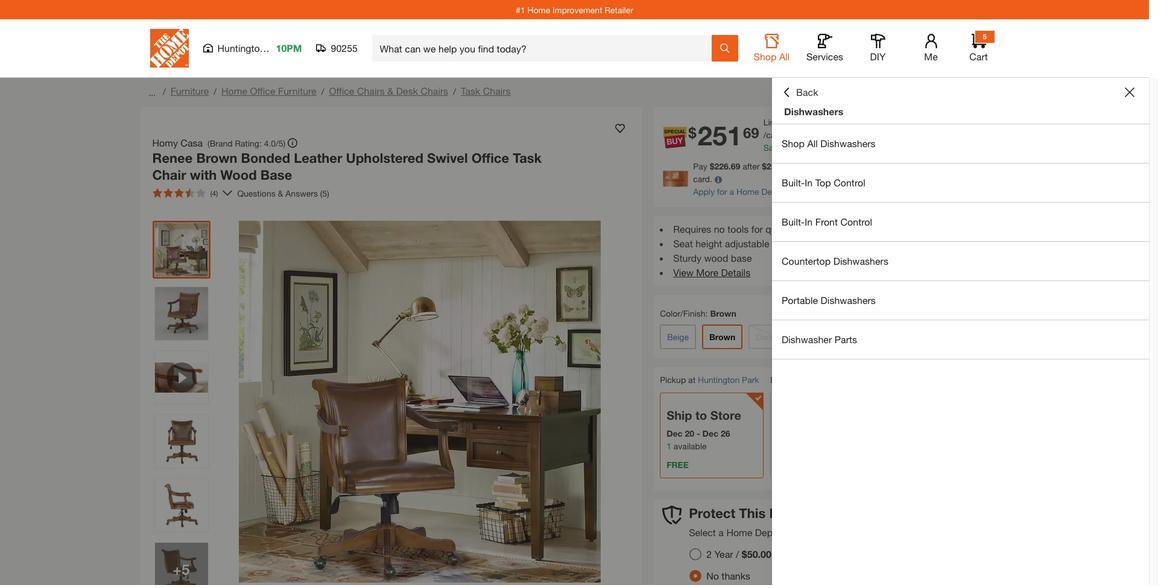 Task type: vqa. For each thing, say whether or not it's contained in the screenshot.
easy
yes



Task type: describe. For each thing, give the bounding box(es) containing it.
/ inside option group
[[736, 549, 740, 560]]

(4) button
[[148, 183, 223, 203]]

store
[[711, 408, 742, 422]]

year
[[715, 549, 734, 560]]

control for built-in front control
[[841, 216, 873, 228]]

pickup
[[660, 375, 686, 385]]

no
[[707, 571, 719, 582]]

allstate
[[866, 527, 898, 539]]

69
[[743, 124, 760, 141]]

with
[[190, 167, 217, 183]]

$ right save
[[785, 142, 790, 153]]

front
[[816, 216, 838, 228]]

back
[[797, 86, 819, 98]]

to for delivering
[[810, 375, 818, 385]]

brown homy casa task chairs renee c3.2 image
[[155, 415, 208, 468]]

1 chairs from the left
[[357, 85, 385, 97]]

pickup at huntington park
[[660, 375, 760, 385]]

base
[[731, 252, 752, 264]]

shop all dishwashers link
[[772, 124, 1150, 163]]

160
[[790, 142, 804, 153]]

1 vertical spatial brown
[[711, 308, 737, 319]]

:
[[706, 308, 708, 319]]

2 furniture from the left
[[278, 85, 317, 97]]

94
[[814, 130, 824, 140]]

226.69
[[715, 161, 741, 171]]

save
[[764, 142, 783, 153]]

retailer
[[605, 5, 634, 15]]

services
[[807, 51, 844, 62]]

(4) link
[[148, 183, 233, 203]]

shop all dishwashers
[[782, 138, 876, 149]]

upholstered
[[346, 150, 424, 166]]

info image
[[715, 176, 722, 184]]

purchase
[[874, 161, 909, 171]]

apply now image
[[663, 171, 694, 187]]

%)
[[829, 142, 840, 153]]

select
[[689, 527, 716, 539]]

1 horizontal spatial a
[[730, 186, 735, 197]]

$ 251 69
[[689, 120, 760, 152]]

available
[[674, 441, 707, 451]]

order
[[811, 117, 831, 127]]

furniture link
[[171, 85, 209, 97]]

control for built-in top control
[[834, 177, 866, 188]]

built-in top control link
[[772, 164, 1150, 202]]

depot inside protect this item select a home depot protection plan by allstate for:
[[755, 527, 782, 539]]

1 horizontal spatial office
[[329, 85, 355, 97]]

me button
[[912, 34, 951, 63]]

for inside requires no tools for quick and easy assembly seat height adjustable sturdy wood base view more details
[[752, 223, 763, 235]]

plan
[[831, 527, 850, 539]]

assembly
[[834, 223, 875, 235]]

$ up 160
[[793, 130, 798, 140]]

0 vertical spatial .
[[812, 130, 814, 140]]

huntington park
[[218, 42, 288, 54]]

built- for built-in front control
[[782, 216, 805, 228]]

quick
[[766, 223, 789, 235]]

pay $ 226.69 after $ 25 off
[[694, 161, 795, 171]]

seat
[[674, 238, 693, 249]]

more
[[697, 267, 719, 278]]

built-in front control link
[[772, 203, 1150, 241]]

dishwasher parts
[[782, 334, 858, 345]]

casa
[[181, 137, 203, 148]]

questions & answers (5)
[[237, 188, 329, 198]]

services button
[[806, 34, 845, 63]]

39
[[820, 142, 829, 153]]

shop all button
[[753, 34, 791, 63]]

in for front
[[805, 216, 813, 228]]

home office furniture link
[[221, 85, 317, 97]]

me
[[925, 51, 938, 62]]

menu containing shop all dishwashers
[[772, 124, 1150, 360]]

color/finish
[[660, 308, 706, 319]]

opening
[[933, 161, 964, 171]]

4.0
[[264, 138, 276, 148]]

top
[[816, 177, 831, 188]]

after
[[743, 161, 760, 171]]

in for top
[[805, 177, 813, 188]]

#1 home improvement retailer
[[516, 5, 634, 15]]

/ down 90255 button
[[321, 86, 324, 97]]

/carton
[[764, 130, 791, 140]]

wood
[[705, 252, 729, 264]]

0 horizontal spatial .
[[804, 142, 806, 153]]

brown inside renee brown bonded leather upholstered swivel office task chair with wood base
[[196, 150, 237, 166]]

3.5 stars image
[[152, 188, 205, 198]]

(brand rating: 4.0 /5)
[[208, 138, 286, 148]]

portable
[[782, 295, 818, 306]]

251
[[698, 120, 742, 152]]

office chairs & desk chairs link
[[329, 85, 449, 97]]

protection
[[784, 527, 829, 539]]

limit
[[764, 117, 782, 127]]

countertop
[[782, 255, 831, 267]]

protect this item select a home depot protection plan by allstate for:
[[689, 506, 915, 539]]

beige button
[[660, 325, 696, 349]]

6316524675112 image
[[155, 351, 208, 404]]

all for shop all
[[780, 51, 790, 62]]

countertop dishwashers link
[[772, 242, 1150, 281]]

answers
[[286, 188, 318, 198]]

new
[[973, 161, 988, 171]]

built-in front control
[[782, 216, 873, 228]]

0 vertical spatial depot
[[762, 186, 785, 197]]

adjustable
[[725, 238, 770, 249]]

brown homy casa task chairs renee 4f.3 image
[[155, 479, 208, 532]]

free
[[667, 460, 689, 470]]

dishwashers inside portable dishwashers link
[[821, 295, 876, 306]]

drawer close image
[[1125, 88, 1135, 97]]

5
[[983, 32, 987, 41]]

wood
[[220, 167, 257, 183]]

dishwashers inside shop all dishwashers link
[[821, 138, 876, 149]]

cart
[[970, 51, 988, 62]]

no thanks
[[707, 571, 751, 582]]

0 horizontal spatial office
[[250, 85, 276, 97]]



Task type: locate. For each thing, give the bounding box(es) containing it.
2 year / $50.00
[[707, 549, 772, 560]]

20 inside ship to store dec 20 - dec 26 1 available
[[685, 428, 695, 439]]

office right the swivel in the left of the page
[[472, 150, 509, 166]]

1 dec from the left
[[667, 428, 683, 439]]

brown homy casa task chairs renee 1f.4 image
[[155, 543, 208, 585]]

0 vertical spatial all
[[780, 51, 790, 62]]

0 horizontal spatial 20
[[685, 428, 695, 439]]

built- for built-in top control
[[782, 177, 805, 188]]

dishwashers
[[785, 106, 844, 117], [821, 138, 876, 149], [834, 255, 889, 267], [821, 295, 876, 306]]

1 horizontal spatial to
[[810, 375, 818, 385]]

/
[[163, 86, 166, 97], [214, 86, 217, 97], [321, 86, 324, 97], [453, 86, 456, 97], [736, 549, 740, 560]]

home down after
[[737, 186, 760, 197]]

home inside protect this item select a home depot protection plan by allstate for:
[[727, 527, 753, 539]]

park up home office furniture link
[[268, 42, 288, 54]]

0 horizontal spatial furniture
[[171, 85, 209, 97]]

limit 20 per order /carton $ 411 . 94 save $ 160 . 25 ( 39 %)
[[764, 117, 840, 153]]

0 horizontal spatial to
[[696, 408, 707, 422]]

dishwashers up the qualifying
[[821, 138, 876, 149]]

option group
[[685, 544, 781, 585]]

1 built- from the top
[[782, 177, 805, 188]]

20 left - on the right
[[685, 428, 695, 439]]

back button
[[782, 86, 819, 98]]

0 vertical spatial a
[[966, 161, 970, 171]]

1 vertical spatial huntington
[[698, 375, 740, 385]]

all left 39
[[808, 138, 818, 149]]

chairs
[[357, 85, 385, 97], [421, 85, 449, 97], [483, 85, 511, 97]]

built- down off
[[782, 177, 805, 188]]

2 in from the top
[[805, 216, 813, 228]]

2 chairs from the left
[[421, 85, 449, 97]]

per
[[796, 117, 809, 127]]

renee
[[152, 150, 193, 166]]

brown down (brand
[[196, 150, 237, 166]]

home right furniture link
[[221, 85, 247, 97]]

1 horizontal spatial 20
[[784, 117, 794, 127]]

25 inside limit 20 per order /carton $ 411 . 94 save $ 160 . 25 ( 39 %)
[[806, 142, 815, 153]]

1 horizontal spatial for
[[752, 223, 763, 235]]

0 horizontal spatial task
[[461, 85, 481, 97]]

0 vertical spatial for
[[717, 186, 728, 197]]

0 vertical spatial built-
[[782, 177, 805, 188]]

built- left easy at top
[[782, 216, 805, 228]]

menu
[[772, 124, 1150, 360]]

ship
[[667, 408, 692, 422]]

3 chairs from the left
[[483, 85, 511, 97]]

homy casa link
[[152, 136, 208, 150]]

shop for shop all dishwashers
[[782, 138, 805, 149]]

$50.00
[[742, 549, 772, 560]]

park left the delivering at the bottom right of the page
[[742, 375, 760, 385]]

2 built- from the top
[[782, 216, 805, 228]]

0 vertical spatial park
[[268, 42, 288, 54]]

0 horizontal spatial park
[[268, 42, 288, 54]]

furniture down 10pm
[[278, 85, 317, 97]]

(brand
[[208, 138, 233, 148]]

0 horizontal spatial &
[[278, 188, 283, 198]]

$ left 251
[[689, 124, 697, 141]]

home
[[528, 5, 550, 15], [221, 85, 247, 97], [737, 186, 760, 197], [727, 527, 753, 539]]

desk
[[396, 85, 418, 97]]

/ left task chairs link
[[453, 86, 456, 97]]

brown inside brown button
[[710, 332, 736, 342]]

furniture right ... button
[[171, 85, 209, 97]]

0 horizontal spatial all
[[780, 51, 790, 62]]

. down 411
[[804, 142, 806, 153]]

1 vertical spatial task
[[513, 150, 542, 166]]

consumer
[[787, 186, 826, 197]]

1 horizontal spatial furniture
[[278, 85, 317, 97]]

1 horizontal spatial huntington
[[698, 375, 740, 385]]

$ inside the "$ 251 69"
[[689, 124, 697, 141]]

1 vertical spatial depot
[[755, 527, 782, 539]]

1 in from the top
[[805, 177, 813, 188]]

in left top
[[805, 177, 813, 188]]

$
[[689, 124, 697, 141], [793, 130, 798, 140], [785, 142, 790, 153], [710, 161, 715, 171], [762, 161, 767, 171]]

0 horizontal spatial huntington
[[218, 42, 265, 54]]

2 horizontal spatial office
[[472, 150, 509, 166]]

huntington park button
[[698, 375, 760, 385]]

pay
[[694, 161, 708, 171]]

& inside ... / furniture / home office furniture / office chairs & desk chairs / task chairs
[[388, 85, 394, 97]]

built-
[[782, 177, 805, 188], [782, 216, 805, 228]]

0 horizontal spatial 25
[[767, 161, 776, 171]]

no
[[714, 223, 725, 235]]

1 vertical spatial park
[[742, 375, 760, 385]]

brown right :
[[711, 308, 737, 319]]

delivering to
[[771, 375, 820, 385]]

questions
[[237, 188, 276, 198]]

... / furniture / home office furniture / office chairs & desk chairs / task chairs
[[146, 85, 511, 97]]

a inside protect this item select a home depot protection plan by allstate for:
[[719, 527, 724, 539]]

2 horizontal spatial a
[[966, 161, 970, 171]]

all up back button
[[780, 51, 790, 62]]

90255 button
[[317, 42, 358, 54]]

huntington left 10pm
[[218, 42, 265, 54]]

home inside ... / furniture / home office furniture / office chairs & desk chairs / task chairs
[[221, 85, 247, 97]]

for:
[[901, 527, 915, 539]]

$ right after
[[762, 161, 767, 171]]

brown
[[196, 150, 237, 166], [711, 308, 737, 319], [710, 332, 736, 342]]

0 vertical spatial &
[[388, 85, 394, 97]]

all for shop all dishwashers
[[808, 138, 818, 149]]

in
[[805, 177, 813, 188], [805, 216, 813, 228]]

1 vertical spatial &
[[278, 188, 283, 198]]

1 vertical spatial control
[[841, 216, 873, 228]]

shop for shop all
[[754, 51, 777, 62]]

home right #1
[[528, 5, 550, 15]]

brown homy casa task chairs renee e1.1 image
[[155, 287, 208, 340]]

1
[[667, 441, 672, 451]]

1 horizontal spatial task
[[513, 150, 542, 166]]

(
[[818, 142, 820, 153]]

0 vertical spatial 25
[[806, 142, 815, 153]]

for up the adjustable at right top
[[752, 223, 763, 235]]

depot down item
[[755, 527, 782, 539]]

1 vertical spatial to
[[696, 408, 707, 422]]

1 horizontal spatial shop
[[782, 138, 805, 149]]

requires
[[674, 223, 712, 235]]

to up - on the right
[[696, 408, 707, 422]]

easy
[[811, 223, 831, 235]]

view more details link
[[674, 267, 751, 278]]

countertop dishwashers
[[782, 255, 889, 267]]

bonded
[[241, 150, 290, 166]]

2 dec from the left
[[703, 428, 719, 439]]

1 furniture from the left
[[171, 85, 209, 97]]

huntington right the at
[[698, 375, 740, 385]]

card
[[829, 186, 847, 197]]

renee brown bonded leather upholstered swivel office task chair with wood base
[[152, 150, 542, 183]]

task chairs link
[[461, 85, 511, 97]]

depot down off
[[762, 186, 785, 197]]

1 vertical spatial 20
[[685, 428, 695, 439]]

this
[[739, 506, 766, 521]]

dishwashers down back
[[785, 106, 844, 117]]

20 inside limit 20 per order /carton $ 411 . 94 save $ 160 . 25 ( 39 %)
[[784, 117, 794, 127]]

0 vertical spatial shop
[[754, 51, 777, 62]]

1 vertical spatial shop
[[782, 138, 805, 149]]

dishwasher parts link
[[772, 320, 1150, 359]]

chair
[[152, 167, 186, 183]]

&
[[388, 85, 394, 97], [278, 188, 283, 198]]

ship to store dec 20 - dec 26 1 available
[[667, 408, 742, 451]]

to right the delivering at the bottom right of the page
[[810, 375, 818, 385]]

0 vertical spatial task
[[461, 85, 481, 97]]

& left desk
[[388, 85, 394, 97]]

dishwashers inside countertop dishwashers link
[[834, 255, 889, 267]]

a inside your total qualifying purchase upon opening a new card.
[[966, 161, 970, 171]]

home up 2 year / $50.00
[[727, 527, 753, 539]]

a down 226.69
[[730, 186, 735, 197]]

/ right furniture link
[[214, 86, 217, 97]]

.
[[812, 130, 814, 140], [804, 142, 806, 153]]

0 vertical spatial 20
[[784, 117, 794, 127]]

0 vertical spatial huntington
[[218, 42, 265, 54]]

diy
[[871, 51, 886, 62]]

1 vertical spatial built-
[[782, 216, 805, 228]]

1 vertical spatial for
[[752, 223, 763, 235]]

1 vertical spatial in
[[805, 216, 813, 228]]

base
[[261, 167, 292, 183]]

1 horizontal spatial 25
[[806, 142, 815, 153]]

0 horizontal spatial shop
[[754, 51, 777, 62]]

0 vertical spatial control
[[834, 177, 866, 188]]

$ right pay
[[710, 161, 715, 171]]

0 vertical spatial in
[[805, 177, 813, 188]]

1 horizontal spatial .
[[812, 130, 814, 140]]

office down huntington park
[[250, 85, 276, 97]]

huntington
[[218, 42, 265, 54], [698, 375, 740, 385]]

a left new
[[966, 161, 970, 171]]

20 left 'per'
[[784, 117, 794, 127]]

brown button
[[702, 325, 743, 349]]

portable dishwashers
[[782, 295, 876, 306]]

shop inside button
[[754, 51, 777, 62]]

total
[[817, 161, 833, 171]]

. down order
[[812, 130, 814, 140]]

What can we help you find today? search field
[[380, 36, 711, 61]]

parts
[[835, 334, 858, 345]]

26
[[721, 428, 730, 439]]

/ right ...
[[163, 86, 166, 97]]

1 horizontal spatial all
[[808, 138, 818, 149]]

homy casa
[[152, 137, 203, 148]]

dec right - on the right
[[703, 428, 719, 439]]

1 vertical spatial .
[[804, 142, 806, 153]]

0 horizontal spatial dec
[[667, 428, 683, 439]]

in left front at the top of the page
[[805, 216, 813, 228]]

1 vertical spatial 25
[[767, 161, 776, 171]]

1 horizontal spatial &
[[388, 85, 394, 97]]

qualifying
[[836, 161, 872, 171]]

thanks
[[722, 571, 751, 582]]

1 horizontal spatial dec
[[703, 428, 719, 439]]

90255
[[331, 42, 358, 54]]

...
[[149, 87, 156, 97]]

card.
[[694, 174, 713, 184]]

brown homy casa task chairs renee 64.0 image
[[155, 223, 208, 276]]

view
[[674, 267, 694, 278]]

task inside renee brown bonded leather upholstered swivel office task chair with wood base
[[513, 150, 542, 166]]

2 vertical spatial a
[[719, 527, 724, 539]]

411
[[798, 130, 812, 140]]

the home depot logo image
[[150, 29, 189, 68]]

0 vertical spatial brown
[[196, 150, 237, 166]]

your
[[798, 161, 814, 171]]

& down base
[[278, 188, 283, 198]]

dishwashers down "assembly" on the right
[[834, 255, 889, 267]]

1 horizontal spatial chairs
[[421, 85, 449, 97]]

feedback link image
[[1142, 204, 1159, 269]]

task inside ... / furniture / home office furniture / office chairs & desk chairs / task chairs
[[461, 85, 481, 97]]

control down the qualifying
[[834, 177, 866, 188]]

dec up 1
[[667, 428, 683, 439]]

/ right year
[[736, 549, 740, 560]]

to inside ship to store dec 20 - dec 26 1 available
[[696, 408, 707, 422]]

2 horizontal spatial chairs
[[483, 85, 511, 97]]

1 vertical spatial a
[[730, 186, 735, 197]]

to for ship
[[696, 408, 707, 422]]

off
[[779, 161, 795, 171]]

25 left off
[[767, 161, 776, 171]]

at
[[689, 375, 696, 385]]

all inside menu
[[808, 138, 818, 149]]

apply for a home depot consumer card
[[694, 186, 847, 197]]

0 vertical spatial to
[[810, 375, 818, 385]]

0 horizontal spatial chairs
[[357, 85, 385, 97]]

1 horizontal spatial park
[[742, 375, 760, 385]]

1 vertical spatial all
[[808, 138, 818, 149]]

office down 90255 button
[[329, 85, 355, 97]]

office inside renee brown bonded leather upholstered swivel office task chair with wood base
[[472, 150, 509, 166]]

a right select
[[719, 527, 724, 539]]

0 horizontal spatial for
[[717, 186, 728, 197]]

25 left (
[[806, 142, 815, 153]]

park
[[268, 42, 288, 54], [742, 375, 760, 385]]

-
[[697, 428, 700, 439]]

upon
[[911, 161, 931, 171]]

control right front at the top of the page
[[841, 216, 873, 228]]

all inside button
[[780, 51, 790, 62]]

25
[[806, 142, 815, 153], [767, 161, 776, 171]]

dishwashers up parts
[[821, 295, 876, 306]]

option group containing 2 year /
[[685, 544, 781, 585]]

0 horizontal spatial a
[[719, 527, 724, 539]]

office
[[250, 85, 276, 97], [329, 85, 355, 97], [472, 150, 509, 166]]

delivering
[[771, 375, 808, 385]]

2 vertical spatial brown
[[710, 332, 736, 342]]

for down the info icon on the top of the page
[[717, 186, 728, 197]]

brown down color/finish : brown
[[710, 332, 736, 342]]

protect
[[689, 506, 736, 521]]

apply for a home depot consumer card link
[[694, 186, 847, 197]]

depot
[[762, 186, 785, 197], [755, 527, 782, 539]]



